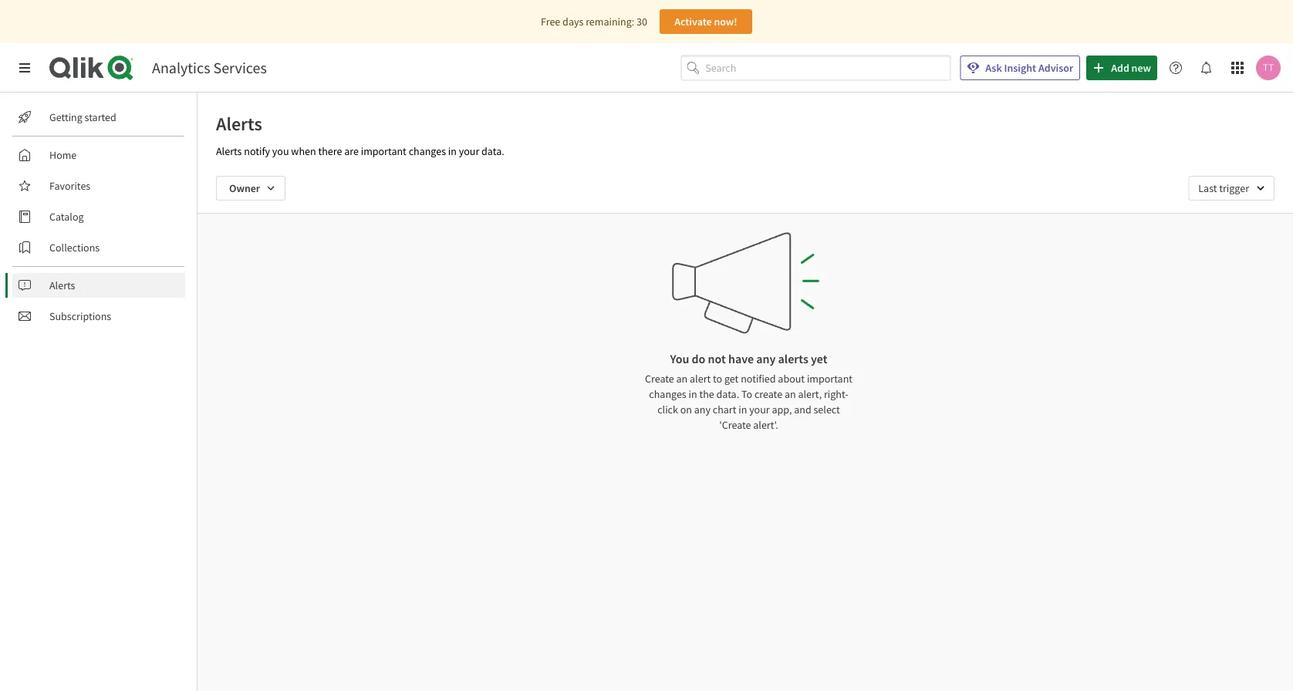 Task type: describe. For each thing, give the bounding box(es) containing it.
navigation pane element
[[0, 99, 197, 335]]

home link
[[12, 143, 185, 167]]

days
[[563, 15, 584, 29]]

and
[[794, 403, 811, 417]]

0 horizontal spatial your
[[459, 144, 479, 158]]

analytics services
[[152, 58, 267, 78]]

alerts notify you when there are important changes in your data.
[[216, 144, 504, 158]]

insight
[[1004, 61, 1036, 75]]

1 vertical spatial in
[[689, 387, 697, 401]]

are
[[344, 144, 359, 158]]

add
[[1111, 61, 1129, 75]]

filters region
[[198, 164, 1293, 213]]

1 vertical spatial an
[[785, 387, 796, 401]]

ask
[[986, 61, 1002, 75]]

to
[[741, 387, 752, 401]]

activate
[[674, 15, 712, 29]]

owner
[[229, 181, 260, 195]]

alerts
[[778, 351, 808, 367]]

click
[[658, 403, 678, 417]]

catalog
[[49, 210, 84, 224]]

ask insight advisor
[[986, 61, 1073, 75]]

getting
[[49, 110, 82, 124]]

last trigger
[[1198, 181, 1249, 195]]

free
[[541, 15, 560, 29]]

you
[[670, 351, 689, 367]]

searchbar element
[[681, 55, 951, 80]]

0 horizontal spatial an
[[676, 372, 688, 386]]

your inside you do not have any alerts yet create an alert to get notified about important changes in the data. to create an alert, right- click on any chart in your app, and select 'create alert'.
[[749, 403, 770, 417]]

important inside you do not have any alerts yet create an alert to get notified about important changes in the data. to create an alert, right- click on any chart in your app, and select 'create alert'.
[[807, 372, 853, 386]]

get
[[724, 372, 739, 386]]

services
[[213, 58, 267, 78]]

1 vertical spatial alerts
[[216, 144, 242, 158]]

'create
[[719, 418, 751, 432]]

changes inside you do not have any alerts yet create an alert to get notified about important changes in the data. to create an alert, right- click on any chart in your app, and select 'create alert'.
[[649, 387, 687, 401]]

subscriptions
[[49, 309, 111, 323]]

favorites link
[[12, 174, 185, 198]]

started
[[85, 110, 116, 124]]

alert'.
[[753, 418, 778, 432]]

close sidebar menu image
[[19, 62, 31, 74]]

have
[[728, 351, 754, 367]]



Task type: locate. For each thing, give the bounding box(es) containing it.
0 vertical spatial important
[[361, 144, 407, 158]]

data.
[[482, 144, 504, 158], [716, 387, 739, 401]]

trigger
[[1219, 181, 1249, 195]]

new
[[1132, 61, 1151, 75]]

0 horizontal spatial important
[[361, 144, 407, 158]]

1 horizontal spatial in
[[689, 387, 697, 401]]

in
[[448, 144, 457, 158], [689, 387, 697, 401], [739, 403, 747, 417]]

Last trigger field
[[1188, 176, 1275, 201]]

alerts up subscriptions
[[49, 279, 75, 292]]

on
[[680, 403, 692, 417]]

alerts up notify
[[216, 112, 262, 135]]

not
[[708, 351, 726, 367]]

Search text field
[[705, 55, 951, 80]]

0 vertical spatial in
[[448, 144, 457, 158]]

catalog link
[[12, 204, 185, 229]]

notify
[[244, 144, 270, 158]]

remaining:
[[586, 15, 634, 29]]

any up notified
[[756, 351, 776, 367]]

terry turtle image
[[1256, 56, 1281, 80]]

yet
[[811, 351, 828, 367]]

1 vertical spatial any
[[694, 403, 711, 417]]

owner button
[[216, 176, 286, 201]]

alerts left notify
[[216, 144, 242, 158]]

alerts inside alerts link
[[49, 279, 75, 292]]

chart
[[713, 403, 736, 417]]

1 vertical spatial your
[[749, 403, 770, 417]]

1 horizontal spatial your
[[749, 403, 770, 417]]

2 vertical spatial in
[[739, 403, 747, 417]]

collections link
[[12, 235, 185, 260]]

analytics services element
[[152, 58, 267, 78]]

the
[[699, 387, 714, 401]]

important right are
[[361, 144, 407, 158]]

select
[[814, 403, 840, 417]]

1 horizontal spatial data.
[[716, 387, 739, 401]]

2 horizontal spatial in
[[739, 403, 747, 417]]

any
[[756, 351, 776, 367], [694, 403, 711, 417]]

you
[[272, 144, 289, 158]]

data. inside you do not have any alerts yet create an alert to get notified about important changes in the data. to create an alert, right- click on any chart in your app, and select 'create alert'.
[[716, 387, 739, 401]]

getting started link
[[12, 105, 185, 130]]

0 vertical spatial your
[[459, 144, 479, 158]]

subscriptions link
[[12, 304, 185, 329]]

0 horizontal spatial changes
[[409, 144, 446, 158]]

add new
[[1111, 61, 1151, 75]]

important
[[361, 144, 407, 158], [807, 372, 853, 386]]

2 vertical spatial alerts
[[49, 279, 75, 292]]

collections
[[49, 241, 100, 255]]

your
[[459, 144, 479, 158], [749, 403, 770, 417]]

important up right-
[[807, 372, 853, 386]]

0 horizontal spatial in
[[448, 144, 457, 158]]

alerts link
[[12, 273, 185, 298]]

alert,
[[798, 387, 822, 401]]

1 horizontal spatial important
[[807, 372, 853, 386]]

0 vertical spatial data.
[[482, 144, 504, 158]]

home
[[49, 148, 77, 162]]

analytics
[[152, 58, 210, 78]]

1 vertical spatial important
[[807, 372, 853, 386]]

last
[[1198, 181, 1217, 195]]

1 vertical spatial data.
[[716, 387, 739, 401]]

add new button
[[1087, 56, 1157, 80]]

0 vertical spatial alerts
[[216, 112, 262, 135]]

0 vertical spatial changes
[[409, 144, 446, 158]]

30
[[637, 15, 647, 29]]

alerts
[[216, 112, 262, 135], [216, 144, 242, 158], [49, 279, 75, 292]]

1 horizontal spatial an
[[785, 387, 796, 401]]

0 vertical spatial any
[[756, 351, 776, 367]]

ask insight advisor button
[[960, 56, 1080, 80]]

1 horizontal spatial changes
[[649, 387, 687, 401]]

now!
[[714, 15, 737, 29]]

0 horizontal spatial any
[[694, 403, 711, 417]]

activate now!
[[674, 15, 737, 29]]

create
[[755, 387, 782, 401]]

about
[[778, 372, 805, 386]]

when
[[291, 144, 316, 158]]

an
[[676, 372, 688, 386], [785, 387, 796, 401]]

changes up click
[[649, 387, 687, 401]]

an left alert at right bottom
[[676, 372, 688, 386]]

right-
[[824, 387, 848, 401]]

advisor
[[1039, 61, 1073, 75]]

any down 'the'
[[694, 403, 711, 417]]

to
[[713, 372, 722, 386]]

an down "about"
[[785, 387, 796, 401]]

do
[[692, 351, 706, 367]]

there
[[318, 144, 342, 158]]

changes right are
[[409, 144, 446, 158]]

create
[[645, 372, 674, 386]]

getting started
[[49, 110, 116, 124]]

alert
[[690, 372, 711, 386]]

app,
[[772, 403, 792, 417]]

1 vertical spatial changes
[[649, 387, 687, 401]]

you do not have any alerts yet create an alert to get notified about important changes in the data. to create an alert, right- click on any chart in your app, and select 'create alert'.
[[645, 351, 853, 432]]

notified
[[741, 372, 776, 386]]

1 horizontal spatial any
[[756, 351, 776, 367]]

changes
[[409, 144, 446, 158], [649, 387, 687, 401]]

0 horizontal spatial data.
[[482, 144, 504, 158]]

free days remaining: 30
[[541, 15, 647, 29]]

0 vertical spatial an
[[676, 372, 688, 386]]

activate now! link
[[660, 9, 752, 34]]

favorites
[[49, 179, 90, 193]]



Task type: vqa. For each thing, say whether or not it's contained in the screenshot.
Create collection element
no



